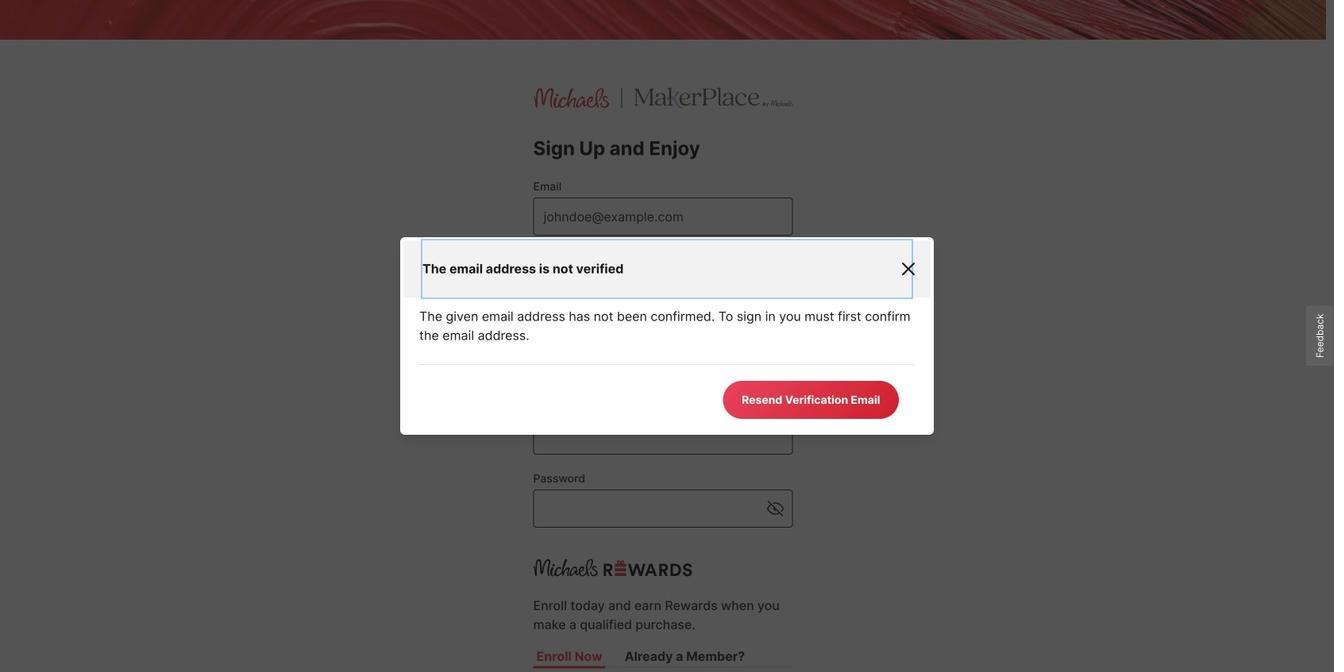 Task type: locate. For each thing, give the bounding box(es) containing it.
picture of michaels rewards image
[[533, 558, 692, 579]]

None field
[[533, 198, 793, 236], [533, 271, 793, 309], [533, 344, 793, 382], [533, 417, 793, 455], [533, 198, 793, 236], [533, 271, 793, 309], [533, 344, 793, 382], [533, 417, 793, 455]]

None password field
[[533, 490, 793, 528]]

tab list
[[533, 648, 793, 667]]

dialog
[[400, 238, 934, 435]]

tab panel
[[533, 669, 793, 673]]

picture of michaels image
[[533, 87, 610, 109]]



Task type: describe. For each thing, give the bounding box(es) containing it.
close image
[[902, 263, 915, 276]]

picture of makerplace by michaels image
[[634, 87, 793, 109]]



Task type: vqa. For each thing, say whether or not it's contained in the screenshot.
FIELD
yes



